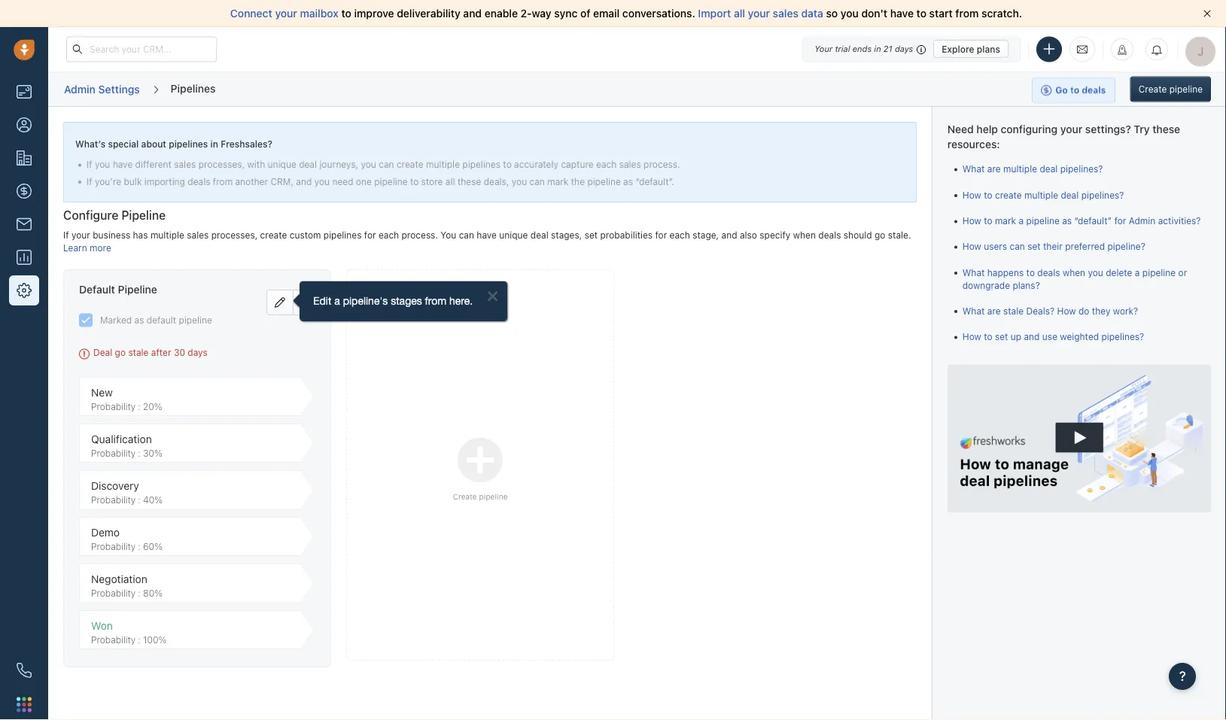Task type: vqa. For each thing, say whether or not it's contained in the screenshot.


Task type: describe. For each thing, give the bounding box(es) containing it.
multiple inside configure pipeline if your business has multiple sales processes, create custom pipelines for each process. you can have unique deal stages, set probabilities for each stage, and also specify when deals should go stale. learn more
[[150, 230, 184, 240]]

mark inside if you have different sales processes, with unique deal journeys, you can create multiple pipelines to accurately capture each sales process. if you're bulk importing deals from another crm, and you need one pipeline to store all these deals, you can mark the pipeline as "default".
[[547, 176, 569, 187]]

with
[[247, 159, 265, 170]]

1 horizontal spatial set
[[995, 332, 1008, 342]]

set inside configure pipeline if your business has multiple sales processes, create custom pipelines for each process. you can have unique deal stages, set probabilities for each stage, and also specify when deals should go stale. learn more
[[585, 230, 598, 240]]

qualification
[[91, 433, 152, 446]]

default pipeline
[[79, 283, 157, 296]]

configure
[[63, 208, 118, 222]]

what are stale deals? how do they work?
[[963, 306, 1138, 316]]

marked as default pipeline
[[100, 315, 212, 325]]

trial
[[835, 44, 850, 54]]

so
[[826, 7, 838, 20]]

0 vertical spatial pipelines
[[169, 139, 208, 149]]

1 horizontal spatial for
[[655, 230, 667, 240]]

1 vertical spatial set
[[1028, 241, 1041, 252]]

are for multiple
[[987, 164, 1001, 174]]

and right up
[[1024, 332, 1040, 342]]

delete
[[1106, 267, 1133, 278]]

these inside need help configuring your settings? try these resources:
[[1153, 123, 1180, 136]]

how to set up and use weighted pipelines?
[[963, 332, 1144, 342]]

sales down what's special about pipelines in freshsales?
[[174, 159, 196, 170]]

0 horizontal spatial in
[[210, 139, 218, 149]]

your right import at the right of page
[[748, 7, 770, 20]]

settings?
[[1085, 123, 1131, 136]]

what for what happens to deals when you delete a pipeline or downgrade plans?
[[963, 267, 985, 278]]

1 vertical spatial create
[[453, 493, 477, 501]]

your
[[815, 44, 833, 54]]

use
[[1042, 332, 1058, 342]]

1 vertical spatial mark
[[995, 215, 1016, 226]]

can right users
[[1010, 241, 1025, 252]]

new
[[91, 387, 113, 399]]

20%
[[143, 402, 162, 412]]

pipeline inside what happens to deals when you delete a pipeline or downgrade plans?
[[1143, 267, 1176, 278]]

stale.
[[888, 230, 911, 240]]

to left start on the top of the page
[[917, 7, 927, 20]]

how to create multiple deal pipelines?
[[963, 190, 1124, 200]]

: for negotiation
[[138, 588, 141, 599]]

connect
[[230, 7, 272, 20]]

deal inside configure pipeline if your business has multiple sales processes, create custom pipelines for each process. you can have unique deal stages, set probabilities for each stage, and also specify when deals should go stale. learn more
[[531, 230, 549, 240]]

enable
[[485, 7, 518, 20]]

if you have different sales processes, with unique deal journeys, you can create multiple pipelines to accurately capture each sales process. if you're bulk importing deals from another crm, and you need one pipeline to store all these deals, you can mark the pipeline as "default".
[[87, 159, 680, 187]]

how left the do
[[1057, 306, 1076, 316]]

when inside configure pipeline if your business has multiple sales processes, create custom pipelines for each process. you can have unique deal stages, set probabilities for each stage, and also specify when deals should go stale. learn more
[[793, 230, 816, 240]]

to down what are multiple deal pipelines?
[[984, 190, 993, 200]]

deliverability
[[397, 7, 461, 20]]

has
[[133, 230, 148, 240]]

as inside if you have different sales processes, with unique deal journeys, you can create multiple pipelines to accurately capture each sales process. if you're bulk importing deals from another crm, and you need one pipeline to store all these deals, you can mark the pipeline as "default".
[[623, 176, 633, 187]]

ends
[[853, 44, 872, 54]]

of
[[580, 7, 590, 20]]

configuring
[[1001, 123, 1058, 136]]

what happens to deals when you delete a pipeline or downgrade plans?
[[963, 267, 1187, 291]]

2 horizontal spatial for
[[1115, 215, 1126, 226]]

0 horizontal spatial for
[[364, 230, 376, 240]]

learn more link
[[63, 243, 111, 253]]

happens
[[987, 267, 1024, 278]]

settings
[[98, 83, 140, 95]]

21
[[884, 44, 893, 54]]

: for won
[[138, 635, 141, 645]]

1 vertical spatial go
[[115, 347, 126, 358]]

deal
[[93, 347, 112, 358]]

0 vertical spatial a
[[1019, 215, 1024, 226]]

0 vertical spatial if
[[87, 159, 92, 170]]

create pipeline link
[[347, 270, 614, 660]]

deal up how to create multiple deal pipelines? "link"
[[1040, 164, 1058, 174]]

what are multiple deal pipelines? link
[[963, 164, 1103, 174]]

won
[[91, 620, 113, 632]]

phone image
[[17, 663, 32, 678]]

to right mailbox
[[341, 7, 351, 20]]

what happens to deals when you delete a pipeline or downgrade plans? link
[[963, 267, 1187, 291]]

deal inside if you have different sales processes, with unique deal journeys, you can create multiple pipelines to accurately capture each sales process. if you're bulk importing deals from another crm, and you need one pipeline to store all these deals, you can mark the pipeline as "default".
[[299, 159, 317, 170]]

deals inside if you have different sales processes, with unique deal journeys, you can create multiple pipelines to accurately capture each sales process. if you're bulk importing deals from another crm, and you need one pipeline to store all these deals, you can mark the pipeline as "default".
[[188, 176, 210, 187]]

can right journeys,
[[379, 159, 394, 170]]

process. inside if you have different sales processes, with unique deal journeys, you can create multiple pipelines to accurately capture each sales process. if you're bulk importing deals from another crm, and you need one pipeline to store all these deals, you can mark the pipeline as "default".
[[644, 159, 680, 170]]

sales up "default".
[[619, 159, 641, 170]]

also
[[740, 230, 757, 240]]

how to set up and use weighted pipelines? link
[[963, 332, 1144, 342]]

data
[[801, 7, 823, 20]]

1 vertical spatial create pipeline
[[453, 493, 508, 501]]

a inside what happens to deals when you delete a pipeline or downgrade plans?
[[1135, 267, 1140, 278]]

you're
[[95, 176, 121, 187]]

bulk
[[124, 176, 142, 187]]

connect your mailbox to improve deliverability and enable 2-way sync of email conversations. import all your sales data so you don't have to start from scratch.
[[230, 7, 1022, 20]]

each inside if you have different sales processes, with unique deal journeys, you can create multiple pipelines to accurately capture each sales process. if you're bulk importing deals from another crm, and you need one pipeline to store all these deals, you can mark the pipeline as "default".
[[596, 159, 617, 170]]

to up users
[[984, 215, 993, 226]]

need help configuring your settings? try these resources:
[[948, 123, 1180, 150]]

1 horizontal spatial admin
[[1129, 215, 1156, 226]]

another
[[235, 176, 268, 187]]

probability for won
[[91, 635, 136, 645]]

processes, inside if you have different sales processes, with unique deal journeys, you can create multiple pipelines to accurately capture each sales process. if you're bulk importing deals from another crm, and you need one pipeline to store all these deals, you can mark the pipeline as "default".
[[198, 159, 245, 170]]

deals inside what happens to deals when you delete a pipeline or downgrade plans?
[[1038, 267, 1060, 278]]

how users can set their preferred pipeline?
[[963, 241, 1146, 252]]

plans?
[[1013, 280, 1040, 291]]

deals,
[[484, 176, 509, 187]]

: for discovery
[[138, 495, 141, 505]]

activities?
[[1158, 215, 1201, 226]]

what's new image
[[1117, 45, 1128, 55]]

pipeline for configure
[[121, 208, 166, 222]]

how users can set their preferred pipeline? link
[[963, 241, 1146, 252]]

2 horizontal spatial each
[[670, 230, 690, 240]]

stale for deals?
[[1003, 306, 1024, 316]]

need
[[948, 123, 974, 136]]

journeys,
[[319, 159, 358, 170]]

close image
[[1204, 10, 1211, 17]]

your inside configure pipeline if your business has multiple sales processes, create custom pipelines for each process. you can have unique deal stages, set probabilities for each stage, and also specify when deals should go stale. learn more
[[71, 230, 90, 240]]

have inside if you have different sales processes, with unique deal journeys, you can create multiple pipelines to accurately capture each sales process. if you're bulk importing deals from another crm, and you need one pipeline to store all these deals, you can mark the pipeline as "default".
[[113, 159, 133, 170]]

downgrade
[[963, 280, 1010, 291]]

preferred
[[1065, 241, 1105, 252]]

0 vertical spatial all
[[734, 7, 745, 20]]

pipeline?
[[1108, 241, 1146, 252]]

1 vertical spatial as
[[1062, 215, 1072, 226]]

you right deals,
[[512, 176, 527, 187]]

go inside configure pipeline if your business has multiple sales processes, create custom pipelines for each process. you can have unique deal stages, set probabilities for each stage, and also specify when deals should go stale. learn more
[[875, 230, 886, 240]]

connect your mailbox link
[[230, 7, 341, 20]]

unique inside configure pipeline if your business has multiple sales processes, create custom pipelines for each process. you can have unique deal stages, set probabilities for each stage, and also specify when deals should go stale. learn more
[[499, 230, 528, 240]]

more
[[90, 243, 111, 253]]

process. inside configure pipeline if your business has multiple sales processes, create custom pipelines for each process. you can have unique deal stages, set probabilities for each stage, and also specify when deals should go stale. learn more
[[402, 230, 438, 240]]

deals?
[[1026, 306, 1055, 316]]

specify
[[760, 230, 791, 240]]

how for create
[[963, 190, 981, 200]]

probability for demo
[[91, 542, 136, 552]]

1 horizontal spatial in
[[874, 44, 881, 54]]

default
[[147, 315, 176, 325]]

unique inside if you have different sales processes, with unique deal journeys, you can create multiple pipelines to accurately capture each sales process. if you're bulk importing deals from another crm, and you need one pipeline to store all these deals, you can mark the pipeline as "default".
[[268, 159, 296, 170]]

pipelines inside if you have different sales processes, with unique deal journeys, you can create multiple pipelines to accurately capture each sales process. if you're bulk importing deals from another crm, and you need one pipeline to store all these deals, you can mark the pipeline as "default".
[[462, 159, 501, 170]]

probability for discovery
[[91, 495, 136, 505]]

custom
[[290, 230, 321, 240]]

how for set
[[963, 332, 981, 342]]

create inside if you have different sales processes, with unique deal journeys, you can create multiple pipelines to accurately capture each sales process. if you're bulk importing deals from another crm, and you need one pipeline to store all these deals, you can mark the pipeline as "default".
[[397, 159, 424, 170]]

probability for negotiation
[[91, 588, 136, 599]]

discovery
[[91, 480, 139, 492]]

explore
[[942, 44, 975, 54]]

you up one
[[361, 159, 376, 170]]

create pipeline button
[[1130, 76, 1211, 102]]

weighted
[[1060, 332, 1099, 342]]

0 vertical spatial admin
[[64, 83, 96, 95]]

from inside if you have different sales processes, with unique deal journeys, you can create multiple pipelines to accurately capture each sales process. if you're bulk importing deals from another crm, and you need one pipeline to store all these deals, you can mark the pipeline as "default".
[[213, 176, 233, 187]]

1 vertical spatial if
[[87, 176, 92, 187]]

their
[[1043, 241, 1063, 252]]

processes, inside configure pipeline if your business has multiple sales processes, create custom pipelines for each process. you can have unique deal stages, set probabilities for each stage, and also specify when deals should go stale. learn more
[[211, 230, 258, 240]]

all inside if you have different sales processes, with unique deal journeys, you can create multiple pipelines to accurately capture each sales process. if you're bulk importing deals from another crm, and you need one pipeline to store all these deals, you can mark the pipeline as "default".
[[446, 176, 455, 187]]

store
[[421, 176, 443, 187]]

way
[[532, 7, 552, 20]]

scratch.
[[982, 7, 1022, 20]]

conversations.
[[623, 7, 695, 20]]

demo probability : 60%
[[91, 527, 163, 552]]

60%
[[143, 542, 163, 552]]

how to mark a pipeline as "default" for admin activities? link
[[963, 215, 1201, 226]]

30%
[[143, 448, 162, 459]]

to up deals,
[[503, 159, 512, 170]]



Task type: locate. For each thing, give the bounding box(es) containing it.
what down 'downgrade'
[[963, 306, 985, 316]]

1 probability from the top
[[91, 402, 136, 412]]

and left also
[[722, 230, 737, 240]]

as left "default"
[[1062, 215, 1072, 226]]

go
[[875, 230, 886, 240], [115, 347, 126, 358]]

1 horizontal spatial when
[[1063, 267, 1086, 278]]

discovery probability : 40%
[[91, 480, 163, 505]]

plans
[[977, 44, 1000, 54]]

all right store
[[446, 176, 455, 187]]

mailbox
[[300, 7, 339, 20]]

can down accurately
[[530, 176, 545, 187]]

improve
[[354, 7, 394, 20]]

0 horizontal spatial set
[[585, 230, 598, 240]]

pipelines? down 'work?' at the top
[[1102, 332, 1144, 342]]

0 vertical spatial in
[[874, 44, 881, 54]]

when down the preferred
[[1063, 267, 1086, 278]]

your inside need help configuring your settings? try these resources:
[[1061, 123, 1083, 136]]

multiple up store
[[426, 159, 460, 170]]

0 horizontal spatial when
[[793, 230, 816, 240]]

: for new
[[138, 402, 141, 412]]

what's special about pipelines in freshsales?
[[75, 139, 272, 149]]

pipelines up deals,
[[462, 159, 501, 170]]

1 vertical spatial from
[[213, 176, 233, 187]]

what are stale deals? how do they work? link
[[963, 306, 1138, 316]]

are
[[987, 164, 1001, 174], [987, 306, 1001, 316]]

2 vertical spatial if
[[63, 230, 69, 240]]

1 vertical spatial pipelines?
[[1081, 190, 1124, 200]]

processes,
[[198, 159, 245, 170], [211, 230, 258, 240]]

probability inside won probability : 100%
[[91, 635, 136, 645]]

how left users
[[963, 241, 981, 252]]

you inside what happens to deals when you delete a pipeline or downgrade plans?
[[1088, 267, 1103, 278]]

0 vertical spatial pipeline
[[121, 208, 166, 222]]

: inside negotiation probability : 80%
[[138, 588, 141, 599]]

mark up users
[[995, 215, 1016, 226]]

are down 'downgrade'
[[987, 306, 1001, 316]]

email
[[593, 7, 620, 20]]

for down one
[[364, 230, 376, 240]]

a right "delete"
[[1135, 267, 1140, 278]]

how left up
[[963, 332, 981, 342]]

create left custom
[[260, 230, 287, 240]]

2 horizontal spatial as
[[1062, 215, 1072, 226]]

6 probability from the top
[[91, 635, 136, 645]]

a down how to create multiple deal pipelines? "link"
[[1019, 215, 1024, 226]]

2 : from the top
[[138, 448, 141, 459]]

default
[[79, 283, 115, 296]]

from
[[956, 7, 979, 20], [213, 176, 233, 187]]

pipeline inside button
[[1170, 84, 1203, 94]]

1 horizontal spatial pipelines
[[324, 230, 362, 240]]

stale left after
[[128, 347, 149, 358]]

qualification probability : 30%
[[91, 433, 162, 459]]

can inside configure pipeline if your business has multiple sales processes, create custom pipelines for each process. you can have unique deal stages, set probabilities for each stage, and also specify when deals should go stale. learn more
[[459, 230, 474, 240]]

what's
[[75, 139, 106, 149]]

what for what are multiple deal pipelines?
[[963, 164, 985, 174]]

1 vertical spatial admin
[[1129, 215, 1156, 226]]

process. up "default".
[[644, 159, 680, 170]]

if down what's
[[87, 159, 92, 170]]

deals inside configure pipeline if your business has multiple sales processes, create custom pipelines for each process. you can have unique deal stages, set probabilities for each stage, and also specify when deals should go stale. learn more
[[818, 230, 841, 240]]

pipelines?
[[1060, 164, 1103, 174], [1081, 190, 1124, 200], [1102, 332, 1144, 342]]

0 vertical spatial days
[[895, 44, 913, 54]]

100%
[[143, 635, 167, 645]]

1 vertical spatial unique
[[499, 230, 528, 240]]

5 : from the top
[[138, 588, 141, 599]]

when inside what happens to deals when you delete a pipeline or downgrade plans?
[[1063, 267, 1086, 278]]

days for your trial ends in 21 days
[[895, 44, 913, 54]]

you right so
[[841, 7, 859, 20]]

go left stale.
[[875, 230, 886, 240]]

multiple
[[426, 159, 460, 170], [1003, 164, 1037, 174], [1025, 190, 1058, 200], [150, 230, 184, 240]]

0 vertical spatial deals
[[188, 176, 210, 187]]

your left settings?
[[1061, 123, 1083, 136]]

each right capture
[[596, 159, 617, 170]]

0 vertical spatial process.
[[644, 159, 680, 170]]

0 vertical spatial from
[[956, 7, 979, 20]]

for up pipeline?
[[1115, 215, 1126, 226]]

are for stale
[[987, 306, 1001, 316]]

1 horizontal spatial each
[[596, 159, 617, 170]]

sales right has
[[187, 230, 209, 240]]

when right 'specify'
[[793, 230, 816, 240]]

0 horizontal spatial days
[[188, 347, 208, 358]]

2 horizontal spatial have
[[890, 7, 914, 20]]

1 horizontal spatial days
[[895, 44, 913, 54]]

deal
[[299, 159, 317, 170], [1040, 164, 1058, 174], [1061, 190, 1079, 200], [531, 230, 549, 240]]

as
[[623, 176, 633, 187], [1062, 215, 1072, 226], [134, 315, 144, 325]]

2 vertical spatial pipelines?
[[1102, 332, 1144, 342]]

1 horizontal spatial all
[[734, 7, 745, 20]]

negotiation probability : 80%
[[91, 573, 163, 599]]

all
[[734, 7, 745, 20], [446, 176, 455, 187]]

probabilities
[[600, 230, 653, 240]]

: left 100%
[[138, 635, 141, 645]]

3 probability from the top
[[91, 495, 136, 505]]

stale for after
[[128, 347, 149, 358]]

process. left you
[[402, 230, 438, 240]]

1 horizontal spatial stale
[[1003, 306, 1024, 316]]

to left store
[[410, 176, 419, 187]]

pipelines? down need help configuring your settings? try these resources:
[[1060, 164, 1103, 174]]

what
[[963, 164, 985, 174], [963, 267, 985, 278], [963, 306, 985, 316]]

and inside configure pipeline if your business has multiple sales processes, create custom pipelines for each process. you can have unique deal stages, set probabilities for each stage, and also specify when deals should go stale. learn more
[[722, 230, 737, 240]]

create
[[1139, 84, 1167, 94], [453, 493, 477, 501]]

0 vertical spatial are
[[987, 164, 1001, 174]]

2 vertical spatial create
[[260, 230, 287, 240]]

probability inside demo probability : 60%
[[91, 542, 136, 552]]

: inside new probability : 20%
[[138, 402, 141, 412]]

1 vertical spatial processes,
[[211, 230, 258, 240]]

if left you're
[[87, 176, 92, 187]]

0 vertical spatial create pipeline
[[1139, 84, 1203, 94]]

how for mark
[[963, 215, 981, 226]]

1 vertical spatial create
[[995, 190, 1022, 200]]

2 vertical spatial as
[[134, 315, 144, 325]]

phone element
[[9, 656, 39, 686]]

what are multiple deal pipelines?
[[963, 164, 1103, 174]]

admin up pipeline?
[[1129, 215, 1156, 226]]

0 horizontal spatial go
[[115, 347, 126, 358]]

you up you're
[[95, 159, 110, 170]]

4 : from the top
[[138, 542, 141, 552]]

to left up
[[984, 332, 993, 342]]

: left the 40%
[[138, 495, 141, 505]]

probability inside negotiation probability : 80%
[[91, 588, 136, 599]]

have right don't
[[890, 7, 914, 20]]

freshworks switcher image
[[17, 697, 32, 712]]

2 horizontal spatial deals
[[1038, 267, 1060, 278]]

from left another
[[213, 176, 233, 187]]

capture
[[561, 159, 594, 170]]

2 vertical spatial set
[[995, 332, 1008, 342]]

0 vertical spatial when
[[793, 230, 816, 240]]

1 vertical spatial these
[[458, 176, 481, 187]]

: for demo
[[138, 542, 141, 552]]

2 horizontal spatial create
[[995, 190, 1022, 200]]

probability down demo
[[91, 542, 136, 552]]

probability down qualification
[[91, 448, 136, 459]]

1 vertical spatial all
[[446, 176, 455, 187]]

pipelines right custom
[[324, 230, 362, 240]]

how to create multiple deal pipelines? link
[[963, 190, 1124, 200]]

what for what are stale deals? how do they work?
[[963, 306, 985, 316]]

create inside configure pipeline if your business has multiple sales processes, create custom pipelines for each process. you can have unique deal stages, set probabilities for each stage, and also specify when deals should go stale. learn more
[[260, 230, 287, 240]]

you left "delete"
[[1088, 267, 1103, 278]]

0 horizontal spatial these
[[458, 176, 481, 187]]

for
[[1115, 215, 1126, 226], [364, 230, 376, 240], [655, 230, 667, 240]]

you
[[441, 230, 456, 240]]

won probability : 100%
[[91, 620, 167, 645]]

each left stage,
[[670, 230, 690, 240]]

create down what are multiple deal pipelines? link at the right top
[[995, 190, 1022, 200]]

2 vertical spatial what
[[963, 306, 985, 316]]

1 vertical spatial have
[[113, 159, 133, 170]]

0 horizontal spatial create
[[453, 493, 477, 501]]

probability inside qualification probability : 30%
[[91, 448, 136, 459]]

2 horizontal spatial set
[[1028, 241, 1041, 252]]

0 horizontal spatial unique
[[268, 159, 296, 170]]

pipeline
[[121, 208, 166, 222], [118, 283, 157, 296]]

how up 'downgrade'
[[963, 215, 981, 226]]

2 horizontal spatial pipelines
[[462, 159, 501, 170]]

0 vertical spatial stale
[[1003, 306, 1024, 316]]

0 vertical spatial go
[[875, 230, 886, 240]]

stages,
[[551, 230, 582, 240]]

1 vertical spatial pipeline
[[118, 283, 157, 296]]

0 vertical spatial these
[[1153, 123, 1180, 136]]

2 vertical spatial have
[[477, 230, 497, 240]]

work?
[[1113, 306, 1138, 316]]

0 vertical spatial as
[[623, 176, 633, 187]]

freshsales?
[[221, 139, 272, 149]]

set left their
[[1028, 241, 1041, 252]]

what up 'downgrade'
[[963, 267, 985, 278]]

admin settings link
[[63, 77, 141, 101]]

processes, down another
[[211, 230, 258, 240]]

pipelines inside configure pipeline if your business has multiple sales processes, create custom pipelines for each process. you can have unique deal stages, set probabilities for each stage, and also specify when deals should go stale. learn more
[[324, 230, 362, 240]]

have right you
[[477, 230, 497, 240]]

pipelines right about
[[169, 139, 208, 149]]

1 vertical spatial are
[[987, 306, 1001, 316]]

30
[[174, 347, 185, 358]]

1 vertical spatial what
[[963, 267, 985, 278]]

pipeline for default
[[118, 283, 157, 296]]

your left mailbox
[[275, 7, 297, 20]]

these inside if you have different sales processes, with unique deal journeys, you can create multiple pipelines to accurately capture each sales process. if you're bulk importing deals from another crm, and you need one pipeline to store all these deals, you can mark the pipeline as "default".
[[458, 176, 481, 187]]

1 what from the top
[[963, 164, 985, 174]]

these right try
[[1153, 123, 1180, 136]]

what inside what happens to deals when you delete a pipeline or downgrade plans?
[[963, 267, 985, 278]]

to
[[341, 7, 351, 20], [917, 7, 927, 20], [503, 159, 512, 170], [410, 176, 419, 187], [984, 190, 993, 200], [984, 215, 993, 226], [1027, 267, 1035, 278], [984, 332, 993, 342]]

negotiation
[[91, 573, 147, 586]]

deal left stages,
[[531, 230, 549, 240]]

to inside what happens to deals when you delete a pipeline or downgrade plans?
[[1027, 267, 1035, 278]]

"default".
[[636, 176, 674, 187]]

0 vertical spatial create
[[1139, 84, 1167, 94]]

0 vertical spatial pipelines?
[[1060, 164, 1103, 174]]

can right you
[[459, 230, 474, 240]]

probability for qualification
[[91, 448, 136, 459]]

4 probability from the top
[[91, 542, 136, 552]]

1 horizontal spatial have
[[477, 230, 497, 240]]

1 vertical spatial a
[[1135, 267, 1140, 278]]

5 probability from the top
[[91, 588, 136, 599]]

create
[[397, 159, 424, 170], [995, 190, 1022, 200], [260, 230, 287, 240]]

the
[[571, 176, 585, 187]]

1 horizontal spatial these
[[1153, 123, 1180, 136]]

probability inside new probability : 20%
[[91, 402, 136, 412]]

all right import at the right of page
[[734, 7, 745, 20]]

pipeline up has
[[121, 208, 166, 222]]

0 horizontal spatial as
[[134, 315, 144, 325]]

import
[[698, 7, 731, 20]]

create pipeline inside button
[[1139, 84, 1203, 94]]

80%
[[143, 588, 163, 599]]

probability down new
[[91, 402, 136, 412]]

1 vertical spatial when
[[1063, 267, 1086, 278]]

6 : from the top
[[138, 635, 141, 645]]

have inside configure pipeline if your business has multiple sales processes, create custom pipelines for each process. you can have unique deal stages, set probabilities for each stage, and also specify when deals should go stale. learn more
[[477, 230, 497, 240]]

1 horizontal spatial create pipeline
[[1139, 84, 1203, 94]]

and left the enable
[[463, 7, 482, 20]]

: inside demo probability : 60%
[[138, 542, 141, 552]]

hotspot (open by clicking or pressing space/enter) alert dialog
[[288, 281, 516, 325]]

0 vertical spatial have
[[890, 7, 914, 20]]

0 vertical spatial set
[[585, 230, 598, 240]]

1 vertical spatial deals
[[818, 230, 841, 240]]

1 horizontal spatial create
[[397, 159, 424, 170]]

your
[[275, 7, 297, 20], [748, 7, 770, 20], [1061, 123, 1083, 136], [71, 230, 90, 240]]

if inside configure pipeline if your business has multiple sales processes, create custom pipelines for each process. you can have unique deal stages, set probabilities for each stage, and also specify when deals should go stale. learn more
[[63, 230, 69, 240]]

Search your CRM... text field
[[66, 37, 217, 62]]

2 vertical spatial deals
[[1038, 267, 1060, 278]]

you left "need"
[[314, 176, 330, 187]]

1 horizontal spatial from
[[956, 7, 979, 20]]

in
[[874, 44, 881, 54], [210, 139, 218, 149]]

do
[[1079, 306, 1090, 316]]

1 horizontal spatial create
[[1139, 84, 1167, 94]]

:
[[138, 402, 141, 412], [138, 448, 141, 459], [138, 495, 141, 505], [138, 542, 141, 552], [138, 588, 141, 599], [138, 635, 141, 645]]

business
[[93, 230, 130, 240]]

0 horizontal spatial all
[[446, 176, 455, 187]]

1 are from the top
[[987, 164, 1001, 174]]

2 probability from the top
[[91, 448, 136, 459]]

probability inside discovery probability : 40%
[[91, 495, 136, 505]]

2 vertical spatial pipelines
[[324, 230, 362, 240]]

sales
[[773, 7, 799, 20], [174, 159, 196, 170], [619, 159, 641, 170], [187, 230, 209, 240]]

your trial ends in 21 days
[[815, 44, 913, 54]]

for right probabilities
[[655, 230, 667, 240]]

you
[[841, 7, 859, 20], [95, 159, 110, 170], [361, 159, 376, 170], [314, 176, 330, 187], [512, 176, 527, 187], [1088, 267, 1103, 278]]

and inside if you have different sales processes, with unique deal journeys, you can create multiple pipelines to accurately capture each sales process. if you're bulk importing deals from another crm, and you need one pipeline to store all these deals, you can mark the pipeline as "default".
[[296, 176, 312, 187]]

different
[[135, 159, 172, 170]]

sales inside configure pipeline if your business has multiple sales processes, create custom pipelines for each process. you can have unique deal stages, set probabilities for each stage, and also specify when deals should go stale. learn more
[[187, 230, 209, 240]]

: left "60%"
[[138, 542, 141, 552]]

your up learn
[[71, 230, 90, 240]]

2 are from the top
[[987, 306, 1001, 316]]

0 horizontal spatial create
[[260, 230, 287, 240]]

if up learn
[[63, 230, 69, 240]]

each left you
[[379, 230, 399, 240]]

3 what from the top
[[963, 306, 985, 316]]

: for qualification
[[138, 448, 141, 459]]

sales left data at right
[[773, 7, 799, 20]]

how down resources:
[[963, 190, 981, 200]]

and
[[463, 7, 482, 20], [296, 176, 312, 187], [722, 230, 737, 240], [1024, 332, 1040, 342]]

special
[[108, 139, 139, 149]]

demo
[[91, 527, 120, 539]]

1 horizontal spatial deals
[[818, 230, 841, 240]]

deal left journeys,
[[299, 159, 317, 170]]

what down resources:
[[963, 164, 985, 174]]

: left "20%"
[[138, 402, 141, 412]]

admin settings
[[64, 83, 140, 95]]

stage,
[[693, 230, 719, 240]]

process.
[[644, 159, 680, 170], [402, 230, 438, 240]]

up
[[1011, 332, 1022, 342]]

send email image
[[1077, 43, 1088, 56]]

multiple down what are multiple deal pipelines? link at the right top
[[1025, 190, 1058, 200]]

probability down discovery at the bottom left of page
[[91, 495, 136, 505]]

0 horizontal spatial each
[[379, 230, 399, 240]]

sync
[[554, 7, 578, 20]]

explore plans link
[[934, 40, 1009, 58]]

pipelines
[[169, 139, 208, 149], [462, 159, 501, 170], [324, 230, 362, 240]]

: left 30%
[[138, 448, 141, 459]]

one
[[356, 176, 372, 187]]

probability for new
[[91, 402, 136, 412]]

1 vertical spatial process.
[[402, 230, 438, 240]]

deals right importing
[[188, 176, 210, 187]]

are down resources:
[[987, 164, 1001, 174]]

deals up "plans?"
[[1038, 267, 1060, 278]]

multiple inside if you have different sales processes, with unique deal journeys, you can create multiple pipelines to accurately capture each sales process. if you're bulk importing deals from another crm, and you need one pipeline to store all these deals, you can mark the pipeline as "default".
[[426, 159, 460, 170]]

0 vertical spatial processes,
[[198, 159, 245, 170]]

: inside qualification probability : 30%
[[138, 448, 141, 459]]

3 : from the top
[[138, 495, 141, 505]]

0 horizontal spatial pipelines
[[169, 139, 208, 149]]

: inside discovery probability : 40%
[[138, 495, 141, 505]]

0 vertical spatial create
[[397, 159, 424, 170]]

unique
[[268, 159, 296, 170], [499, 230, 528, 240]]

have up bulk
[[113, 159, 133, 170]]

how for can
[[963, 241, 981, 252]]

pipelines? up "default"
[[1081, 190, 1124, 200]]

pipeline inside configure pipeline if your business has multiple sales processes, create custom pipelines for each process. you can have unique deal stages, set probabilities for each stage, and also specify when deals should go stale. learn more
[[121, 208, 166, 222]]

1 horizontal spatial process.
[[644, 159, 680, 170]]

days right 30
[[188, 347, 208, 358]]

how to mark a pipeline as "default" for admin activities?
[[963, 215, 1201, 226]]

set right stages,
[[585, 230, 598, 240]]

in left freshsales?
[[210, 139, 218, 149]]

set left up
[[995, 332, 1008, 342]]

1 horizontal spatial go
[[875, 230, 886, 240]]

1 : from the top
[[138, 402, 141, 412]]

unique up 'crm,'
[[268, 159, 296, 170]]

0 horizontal spatial have
[[113, 159, 133, 170]]

: inside won probability : 100%
[[138, 635, 141, 645]]

stale up up
[[1003, 306, 1024, 316]]

create inside button
[[1139, 84, 1167, 94]]

0 vertical spatial mark
[[547, 176, 569, 187]]

2 what from the top
[[963, 267, 985, 278]]

0 vertical spatial what
[[963, 164, 985, 174]]

0 horizontal spatial from
[[213, 176, 233, 187]]

probability down negotiation
[[91, 588, 136, 599]]

don't
[[862, 7, 888, 20]]

explore plans
[[942, 44, 1000, 54]]

days for deal go stale after 30 days
[[188, 347, 208, 358]]

pipelines
[[171, 82, 216, 94]]

0 horizontal spatial a
[[1019, 215, 1024, 226]]

from right start on the top of the page
[[956, 7, 979, 20]]

multiple up how to create multiple deal pipelines?
[[1003, 164, 1037, 174]]

when
[[793, 230, 816, 240], [1063, 267, 1086, 278]]

deals left should
[[818, 230, 841, 240]]

0 horizontal spatial admin
[[64, 83, 96, 95]]

pipeline
[[1170, 84, 1203, 94], [374, 176, 408, 187], [587, 176, 621, 187], [1026, 215, 1060, 226], [1143, 267, 1176, 278], [179, 315, 212, 325], [479, 493, 508, 501]]

go right the deal
[[115, 347, 126, 358]]

0 horizontal spatial create pipeline
[[453, 493, 508, 501]]

deal up how to mark a pipeline as "default" for admin activities?
[[1061, 190, 1079, 200]]

resources:
[[948, 138, 1000, 150]]

crm,
[[271, 176, 294, 187]]

0 horizontal spatial deals
[[188, 176, 210, 187]]

new probability : 20%
[[91, 387, 162, 412]]

these
[[1153, 123, 1180, 136], [458, 176, 481, 187]]



